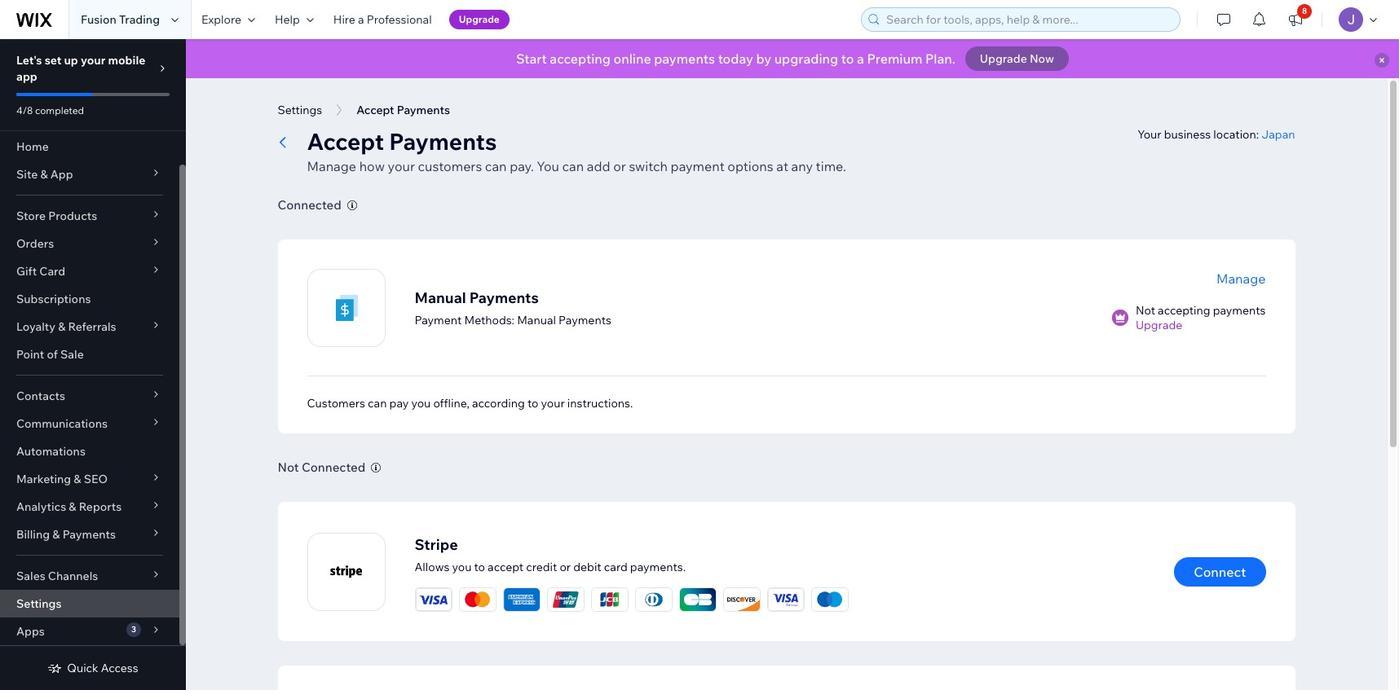 Task type: describe. For each thing, give the bounding box(es) containing it.
communications
[[16, 417, 108, 431]]

products
[[48, 209, 97, 223]]

hire a professional link
[[324, 0, 442, 39]]

according
[[472, 396, 525, 411]]

switch
[[629, 158, 668, 175]]

or inside accept payments manage how your customers can pay. you can add or switch payment options at any time.
[[614, 158, 626, 175]]

your inside accept payments manage how your customers can pay. you can add or switch payment options at any time.
[[388, 158, 415, 175]]

not accepting payments upgrade
[[1136, 303, 1266, 333]]

settings link
[[0, 591, 179, 618]]

you
[[537, 158, 560, 175]]

point of sale
[[16, 347, 84, 362]]

automations link
[[0, 438, 179, 466]]

marketing
[[16, 472, 71, 487]]

or inside stripe allows you to accept credit or debit card payments.
[[560, 560, 571, 575]]

upgrade link
[[1136, 318, 1266, 333]]

payment
[[671, 158, 725, 175]]

start accepting online payments today by upgrading to a premium plan. alert
[[186, 39, 1400, 78]]

premium
[[867, 51, 923, 67]]

point
[[16, 347, 44, 362]]

card
[[604, 560, 628, 575]]

trading
[[119, 12, 160, 27]]

payment
[[415, 313, 462, 327]]

settings for the settings link
[[16, 597, 62, 612]]

upgrade for upgrade
[[459, 13, 500, 25]]

start
[[516, 51, 547, 67]]

site
[[16, 167, 38, 182]]

accepting for not
[[1158, 303, 1211, 318]]

orders button
[[0, 230, 179, 258]]

now
[[1030, 51, 1055, 66]]

your
[[1138, 127, 1162, 142]]

hire a professional
[[333, 12, 432, 27]]

gift card
[[16, 264, 65, 279]]

today
[[718, 51, 754, 67]]

manual payments payment methods: manual payments
[[415, 288, 612, 327]]

gift card button
[[0, 258, 179, 285]]

amex image
[[504, 589, 540, 612]]

customers can pay you offline, according to your instructions.
[[307, 396, 633, 411]]

marketing & seo button
[[0, 466, 179, 493]]

how
[[359, 158, 385, 175]]

explore
[[201, 12, 241, 27]]

apps
[[16, 625, 45, 639]]

analytics & reports button
[[0, 493, 179, 521]]

help button
[[265, 0, 324, 39]]

home link
[[0, 133, 179, 161]]

8 button
[[1278, 0, 1314, 39]]

business
[[1165, 127, 1211, 142]]

any
[[792, 158, 813, 175]]

completed
[[35, 104, 84, 117]]

settings button
[[270, 98, 330, 122]]

pay.
[[510, 158, 534, 175]]

billing & payments button
[[0, 521, 179, 549]]

0 vertical spatial manual
[[415, 288, 466, 307]]

sales channels
[[16, 569, 98, 584]]

gift
[[16, 264, 37, 279]]

1 vertical spatial connected
[[302, 460, 366, 476]]

you inside stripe allows you to accept credit or debit card payments.
[[452, 560, 472, 575]]

8
[[1303, 6, 1308, 16]]

1 horizontal spatial to
[[528, 396, 539, 411]]

instructions.
[[568, 396, 633, 411]]

start accepting online payments today by upgrading to a premium plan.
[[516, 51, 956, 67]]

upgrade button
[[449, 10, 510, 29]]

loyalty
[[16, 320, 55, 334]]

a inside hire a professional link
[[358, 12, 364, 27]]

up
[[64, 53, 78, 68]]

0 horizontal spatial can
[[368, 396, 387, 411]]

manage inside accept payments manage how your customers can pay. you can add or switch payment options at any time.
[[307, 158, 356, 175]]

analytics
[[16, 500, 66, 515]]

sales channels button
[[0, 563, 179, 591]]

1 horizontal spatial manual
[[517, 313, 556, 327]]

fusion
[[81, 12, 116, 27]]

credit
[[526, 560, 557, 575]]

stripe allows you to accept credit or debit card payments.
[[415, 536, 686, 575]]

& for marketing
[[74, 472, 81, 487]]

analytics & reports
[[16, 500, 122, 515]]

online
[[614, 51, 651, 67]]

pay
[[390, 396, 409, 411]]

stripe
[[415, 536, 458, 555]]

home
[[16, 139, 49, 154]]

professional
[[367, 12, 432, 27]]

visa image
[[416, 589, 451, 612]]

0 vertical spatial connected
[[278, 197, 342, 213]]

not for not connected
[[278, 460, 299, 476]]

subscriptions link
[[0, 285, 179, 313]]

settings for settings button
[[278, 103, 322, 117]]

reports
[[79, 500, 122, 515]]

connect
[[1194, 564, 1247, 580]]

upgrading
[[775, 51, 839, 67]]

payments.
[[630, 560, 686, 575]]

point of sale link
[[0, 341, 179, 369]]

& for site
[[40, 167, 48, 182]]



Task type: vqa. For each thing, say whether or not it's contained in the screenshot.
'IS'
no



Task type: locate. For each thing, give the bounding box(es) containing it.
1 horizontal spatial a
[[857, 51, 864, 67]]

store products
[[16, 209, 97, 223]]

quick access button
[[48, 662, 138, 676]]

fusion trading
[[81, 12, 160, 27]]

not connected
[[278, 460, 366, 476]]

& inside popup button
[[74, 472, 81, 487]]

1 vertical spatial or
[[560, 560, 571, 575]]

seo
[[84, 472, 108, 487]]

accept payments manage how your customers can pay. you can add or switch payment options at any time.
[[307, 127, 847, 175]]

accepting
[[550, 51, 611, 67], [1158, 303, 1211, 318]]

& for analytics
[[69, 500, 76, 515]]

settings down sales
[[16, 597, 62, 612]]

payments inside not accepting payments upgrade
[[1213, 303, 1266, 318]]

mobile
[[108, 53, 145, 68]]

accepting for start
[[550, 51, 611, 67]]

1 vertical spatial manual
[[517, 313, 556, 327]]

payments inside accept payments manage how your customers can pay. you can add or switch payment options at any time.
[[389, 127, 497, 156]]

billing & payments
[[16, 528, 116, 542]]

0 vertical spatial to
[[842, 51, 854, 67]]

&
[[40, 167, 48, 182], [58, 320, 66, 334], [74, 472, 81, 487], [69, 500, 76, 515], [52, 528, 60, 542]]

upgrade inside start accepting online payments today by upgrading to a premium plan. alert
[[980, 51, 1028, 66]]

& left reports in the bottom of the page
[[69, 500, 76, 515]]

1 horizontal spatial or
[[614, 158, 626, 175]]

store
[[16, 209, 46, 223]]

add
[[587, 158, 611, 175]]

1 horizontal spatial can
[[485, 158, 507, 175]]

1 horizontal spatial you
[[452, 560, 472, 575]]

2 vertical spatial upgrade
[[1136, 318, 1183, 333]]

1 vertical spatial you
[[452, 560, 472, 575]]

accepting inside alert
[[550, 51, 611, 67]]

a inside start accepting online payments today by upgrading to a premium plan. alert
[[857, 51, 864, 67]]

upgrade now button
[[966, 46, 1069, 71]]

hire
[[333, 12, 356, 27]]

app
[[50, 167, 73, 182]]

0 vertical spatial not
[[1136, 303, 1156, 318]]

location:
[[1214, 127, 1259, 142]]

1 horizontal spatial accepting
[[1158, 303, 1211, 318]]

you right pay
[[411, 396, 431, 411]]

contacts button
[[0, 383, 179, 410]]

1 vertical spatial manage
[[1217, 271, 1266, 287]]

store products button
[[0, 202, 179, 230]]

app
[[16, 69, 37, 84]]

connect button
[[1175, 558, 1266, 587]]

card
[[39, 264, 65, 279]]

access
[[101, 662, 138, 676]]

site & app
[[16, 167, 73, 182]]

payments inside alert
[[654, 51, 715, 67]]

diners image
[[636, 589, 672, 612]]

2 horizontal spatial your
[[541, 396, 565, 411]]

or left debit
[[560, 560, 571, 575]]

0 horizontal spatial or
[[560, 560, 571, 575]]

1 vertical spatial to
[[528, 396, 539, 411]]

0 vertical spatial your
[[81, 53, 105, 68]]

quick access
[[67, 662, 138, 676]]

settings inside the settings link
[[16, 597, 62, 612]]

sidebar element
[[0, 39, 186, 691]]

to
[[842, 51, 854, 67], [528, 396, 539, 411], [474, 560, 485, 575]]

1 vertical spatial a
[[857, 51, 864, 67]]

1 horizontal spatial settings
[[278, 103, 322, 117]]

subscriptions
[[16, 292, 91, 307]]

3
[[131, 625, 136, 635]]

1 vertical spatial upgrade
[[980, 51, 1028, 66]]

0 vertical spatial or
[[614, 158, 626, 175]]

0 vertical spatial accepting
[[550, 51, 611, 67]]

your right how
[[388, 158, 415, 175]]

connected down customers at the left
[[302, 460, 366, 476]]

upgrade now
[[980, 51, 1055, 66]]

0 horizontal spatial accepting
[[550, 51, 611, 67]]

your right up
[[81, 53, 105, 68]]

manage down accept
[[307, 158, 356, 175]]

to left accept
[[474, 560, 485, 575]]

let's set up your mobile app
[[16, 53, 145, 84]]

0 horizontal spatial upgrade
[[459, 13, 500, 25]]

to inside stripe allows you to accept credit or debit card payments.
[[474, 560, 485, 575]]

1 vertical spatial settings
[[16, 597, 62, 612]]

manual right methods:
[[517, 313, 556, 327]]

methods:
[[465, 313, 515, 327]]

connected down accept
[[278, 197, 342, 213]]

1 vertical spatial your
[[388, 158, 415, 175]]

0 horizontal spatial you
[[411, 396, 431, 411]]

2 horizontal spatial can
[[562, 158, 584, 175]]

0 horizontal spatial not
[[278, 460, 299, 476]]

& right the billing
[[52, 528, 60, 542]]

cartesbancaires image
[[680, 589, 716, 612]]

& right loyalty
[[58, 320, 66, 334]]

channels
[[48, 569, 98, 584]]

a
[[358, 12, 364, 27], [857, 51, 864, 67]]

upgrade inside not accepting payments upgrade
[[1136, 318, 1183, 333]]

you
[[411, 396, 431, 411], [452, 560, 472, 575]]

1 horizontal spatial manage
[[1217, 271, 1266, 287]]

mastercard image
[[460, 589, 496, 612]]

0 horizontal spatial your
[[81, 53, 105, 68]]

accept
[[307, 127, 384, 156]]

sales
[[16, 569, 45, 584]]

0 vertical spatial a
[[358, 12, 364, 27]]

allows
[[415, 560, 450, 575]]

0 horizontal spatial to
[[474, 560, 485, 575]]

can right you
[[562, 158, 584, 175]]

or right add
[[614, 158, 626, 175]]

settings inside settings button
[[278, 103, 322, 117]]

2 vertical spatial to
[[474, 560, 485, 575]]

not
[[1136, 303, 1156, 318], [278, 460, 299, 476]]

upgrade for upgrade now
[[980, 51, 1028, 66]]

2 horizontal spatial to
[[842, 51, 854, 67]]

payments inside billing & payments dropdown button
[[63, 528, 116, 542]]

a left premium
[[857, 51, 864, 67]]

1 horizontal spatial payments
[[1213, 303, 1266, 318]]

accept
[[488, 560, 524, 575]]

chinaunionpay image
[[548, 589, 584, 612]]

automations
[[16, 445, 86, 459]]

& right site
[[40, 167, 48, 182]]

accepting inside not accepting payments upgrade
[[1158, 303, 1211, 318]]

electron image
[[768, 589, 804, 612]]

maestro image
[[812, 589, 848, 612]]

payments down the manage button
[[1213, 303, 1266, 318]]

japan button
[[1262, 127, 1296, 142]]

your inside let's set up your mobile app
[[81, 53, 105, 68]]

discover image
[[724, 589, 760, 612]]

& left "seo"
[[74, 472, 81, 487]]

1 horizontal spatial upgrade
[[980, 51, 1028, 66]]

offline,
[[433, 396, 470, 411]]

can left pay
[[368, 396, 387, 411]]

1 horizontal spatial your
[[388, 158, 415, 175]]

to right according
[[528, 396, 539, 411]]

by
[[756, 51, 772, 67]]

can left pay.
[[485, 158, 507, 175]]

manage up not accepting payments upgrade
[[1217, 271, 1266, 287]]

upgrade
[[459, 13, 500, 25], [980, 51, 1028, 66], [1136, 318, 1183, 333]]

1 vertical spatial accepting
[[1158, 303, 1211, 318]]

0 vertical spatial you
[[411, 396, 431, 411]]

1 vertical spatial payments
[[1213, 303, 1266, 318]]

0 vertical spatial payments
[[654, 51, 715, 67]]

a right the hire on the left top
[[358, 12, 364, 27]]

connected
[[278, 197, 342, 213], [302, 460, 366, 476]]

customers
[[307, 396, 365, 411]]

contacts
[[16, 389, 65, 404]]

0 horizontal spatial settings
[[16, 597, 62, 612]]

1 horizontal spatial not
[[1136, 303, 1156, 318]]

0 horizontal spatial manage
[[307, 158, 356, 175]]

0 horizontal spatial manual
[[415, 288, 466, 307]]

site & app button
[[0, 161, 179, 188]]

0 horizontal spatial a
[[358, 12, 364, 27]]

2 horizontal spatial upgrade
[[1136, 318, 1183, 333]]

& for billing
[[52, 528, 60, 542]]

let's
[[16, 53, 42, 68]]

0 vertical spatial settings
[[278, 103, 322, 117]]

time.
[[816, 158, 847, 175]]

your
[[81, 53, 105, 68], [388, 158, 415, 175], [541, 396, 565, 411]]

manual up payment
[[415, 288, 466, 307]]

you right allows
[[452, 560, 472, 575]]

Search for tools, apps, help & more... field
[[882, 8, 1175, 31]]

referrals
[[68, 320, 116, 334]]

billing
[[16, 528, 50, 542]]

0 vertical spatial manage
[[307, 158, 356, 175]]

payments
[[654, 51, 715, 67], [1213, 303, 1266, 318]]

4/8 completed
[[16, 104, 84, 117]]

to inside alert
[[842, 51, 854, 67]]

jcb image
[[592, 589, 628, 612]]

settings up accept
[[278, 103, 322, 117]]

1 vertical spatial not
[[278, 460, 299, 476]]

not for not accepting payments upgrade
[[1136, 303, 1156, 318]]

help
[[275, 12, 300, 27]]

at
[[777, 158, 789, 175]]

options
[[728, 158, 774, 175]]

not inside not accepting payments upgrade
[[1136, 303, 1156, 318]]

to right upgrading
[[842, 51, 854, 67]]

& for loyalty
[[58, 320, 66, 334]]

payments left today
[[654, 51, 715, 67]]

of
[[47, 347, 58, 362]]

0 vertical spatial upgrade
[[459, 13, 500, 25]]

manual
[[415, 288, 466, 307], [517, 313, 556, 327]]

can
[[485, 158, 507, 175], [562, 158, 584, 175], [368, 396, 387, 411]]

your left instructions.
[[541, 396, 565, 411]]

marketing & seo
[[16, 472, 108, 487]]

0 horizontal spatial payments
[[654, 51, 715, 67]]

2 vertical spatial your
[[541, 396, 565, 411]]



